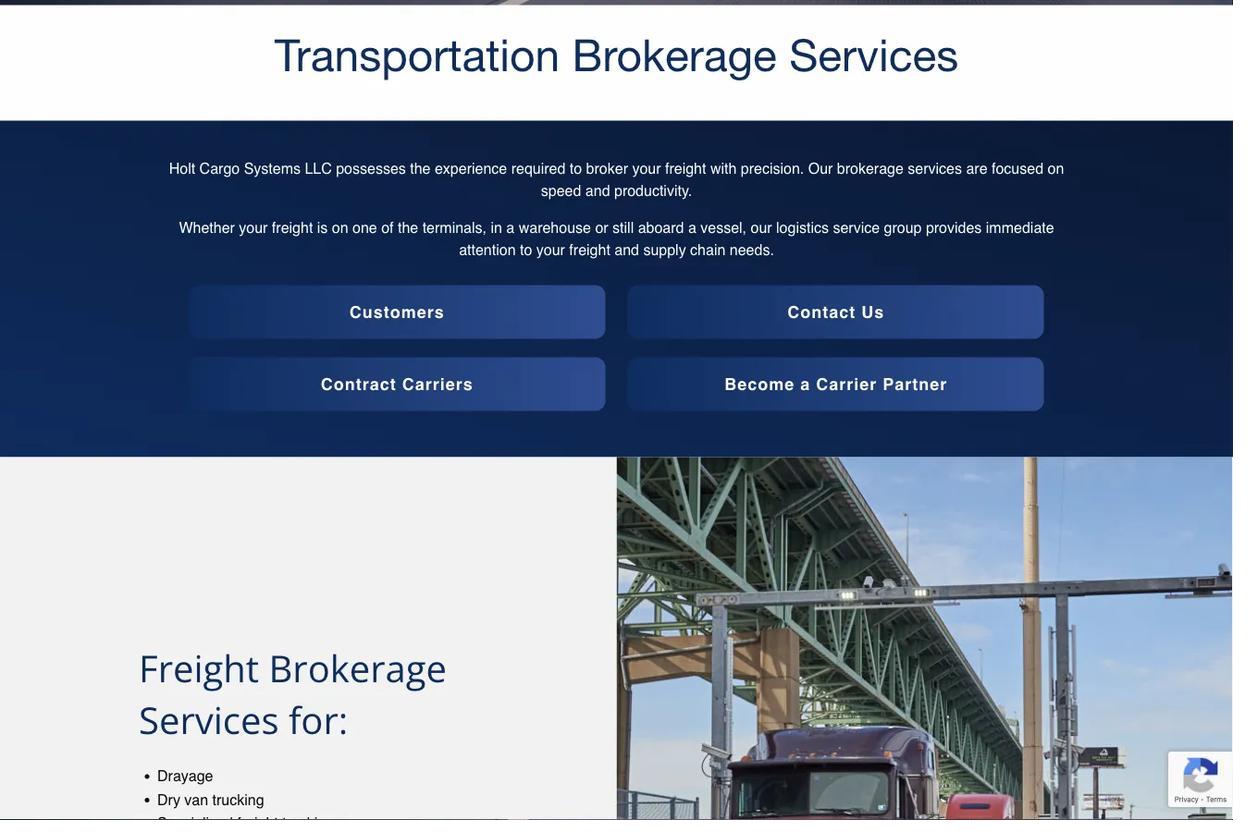 Task type: describe. For each thing, give the bounding box(es) containing it.
dry
[[157, 791, 180, 809]]

contact us button
[[628, 285, 1044, 339]]

become a carrier partner button
[[628, 358, 1044, 411]]

systems
[[244, 160, 301, 177]]

become
[[725, 375, 795, 394]]

transportation
[[274, 28, 560, 80]]

vessel,
[[701, 219, 747, 236]]

to inside whether your freight is on one of the terminals, in a warehouse or still aboard a vessel, our logistics service group provides immediate attention to your freight and supply chain needs.
[[520, 241, 532, 259]]

still
[[612, 219, 634, 236]]

terminals,
[[422, 219, 487, 236]]

service
[[833, 219, 880, 236]]

become a carrier partner
[[725, 375, 948, 394]]

become a carrier partner link
[[619, 358, 1053, 411]]

transportation brokerage services
[[274, 28, 959, 80]]

immediate
[[986, 219, 1054, 236]]

llc
[[305, 160, 332, 177]]

or
[[595, 219, 608, 236]]

warehouse
[[519, 219, 591, 236]]

focused
[[992, 160, 1044, 177]]

1 horizontal spatial freight
[[569, 241, 610, 259]]

our
[[751, 219, 772, 236]]

with
[[710, 160, 737, 177]]

trucking
[[212, 791, 264, 809]]

provides
[[926, 219, 982, 236]]

are
[[966, 160, 988, 177]]

holt cargo systems llc possesses the experience required to broker your freight with precision. our brokerage services are focused on speed and productivity.
[[169, 160, 1064, 199]]

whether
[[179, 219, 235, 236]]

brokerage
[[572, 28, 777, 80]]

carrier
[[816, 375, 877, 394]]

your inside holt cargo systems llc possesses the experience required to broker your freight with precision. our brokerage services are focused on speed and productivity.
[[632, 160, 661, 177]]

1 vertical spatial your
[[239, 219, 268, 236]]

attention
[[459, 241, 516, 259]]

logistics
[[776, 219, 829, 236]]

and inside whether your freight is on one of the terminals, in a warehouse or still aboard a vessel, our logistics service group provides immediate attention to your freight and supply chain needs.
[[615, 241, 639, 259]]



Task type: vqa. For each thing, say whether or not it's contained in the screenshot.
still
yes



Task type: locate. For each thing, give the bounding box(es) containing it.
van
[[184, 791, 208, 809]]

is
[[317, 219, 328, 236]]

your right whether
[[239, 219, 268, 236]]

freight left is
[[272, 219, 313, 236]]

the right possesses
[[410, 160, 431, 177]]

1 horizontal spatial a
[[688, 219, 696, 236]]

0 vertical spatial on
[[1048, 160, 1064, 177]]

on inside whether your freight is on one of the terminals, in a warehouse or still aboard a vessel, our logistics service group provides immediate attention to your freight and supply chain needs.
[[332, 219, 348, 236]]

2 horizontal spatial freight
[[665, 160, 706, 177]]

needs.
[[730, 241, 774, 259]]

a up chain
[[688, 219, 696, 236]]

speed
[[541, 182, 581, 199]]

and inside holt cargo systems llc possesses the experience required to broker your freight with precision. our brokerage services are focused on speed and productivity.
[[585, 182, 610, 199]]

partner
[[883, 375, 948, 394]]

a
[[506, 219, 515, 236], [688, 219, 696, 236], [800, 375, 811, 394]]

0 horizontal spatial to
[[520, 241, 532, 259]]

your up productivity.
[[632, 160, 661, 177]]

to down warehouse
[[520, 241, 532, 259]]

freight
[[665, 160, 706, 177], [272, 219, 313, 236], [569, 241, 610, 259]]

the inside holt cargo systems llc possesses the experience required to broker your freight with precision. our brokerage services are focused on speed and productivity.
[[410, 160, 431, 177]]

1 vertical spatial on
[[332, 219, 348, 236]]

1 vertical spatial to
[[520, 241, 532, 259]]

productivity.
[[614, 182, 692, 199]]

freight inside holt cargo systems llc possesses the experience required to broker your freight with precision. our brokerage services are focused on speed and productivity.
[[665, 160, 706, 177]]

precision.
[[741, 160, 804, 177]]

1 vertical spatial and
[[615, 241, 639, 259]]

our
[[808, 160, 833, 177]]

1 horizontal spatial and
[[615, 241, 639, 259]]

the right of
[[398, 219, 418, 236]]

0 vertical spatial to
[[570, 160, 582, 177]]

one
[[352, 219, 377, 236]]

whether your freight is on one of the terminals, in a warehouse or still aboard a vessel, our logistics service group provides immediate attention to your freight and supply chain needs.
[[179, 219, 1054, 259]]

0 horizontal spatial freight
[[272, 219, 313, 236]]

to
[[570, 160, 582, 177], [520, 241, 532, 259]]

the inside whether your freight is on one of the terminals, in a warehouse or still aboard a vessel, our logistics service group provides immediate attention to your freight and supply chain needs.
[[398, 219, 418, 236]]

services
[[908, 160, 962, 177]]

of
[[381, 219, 394, 236]]

on
[[1048, 160, 1064, 177], [332, 219, 348, 236]]

freight down or on the left top of page
[[569, 241, 610, 259]]

freight left with
[[665, 160, 706, 177]]

group
[[884, 219, 922, 236]]

aboard
[[638, 219, 684, 236]]

0 horizontal spatial a
[[506, 219, 515, 236]]

contact
[[787, 302, 856, 321]]

services
[[789, 28, 959, 80]]

to inside holt cargo systems llc possesses the experience required to broker your freight with precision. our brokerage services are focused on speed and productivity.
[[570, 160, 582, 177]]

1 horizontal spatial on
[[1048, 160, 1064, 177]]

required
[[511, 160, 566, 177]]

broker
[[586, 160, 628, 177]]

0 vertical spatial and
[[585, 182, 610, 199]]

your down warehouse
[[536, 241, 565, 259]]

on right is
[[332, 219, 348, 236]]

holt
[[169, 160, 195, 177]]

0 horizontal spatial your
[[239, 219, 268, 236]]

drayage dry van trucking
[[157, 768, 264, 809]]

a right in
[[506, 219, 515, 236]]

0 vertical spatial the
[[410, 160, 431, 177]]

a inside button
[[800, 375, 811, 394]]

chain
[[690, 241, 726, 259]]

to up speed on the left of the page
[[570, 160, 582, 177]]

possesses
[[336, 160, 406, 177]]

0 vertical spatial your
[[632, 160, 661, 177]]

0 horizontal spatial and
[[585, 182, 610, 199]]

on inside holt cargo systems llc possesses the experience required to broker your freight with precision. our brokerage services are focused on speed and productivity.
[[1048, 160, 1064, 177]]

and down still
[[615, 241, 639, 259]]

us
[[861, 302, 885, 321]]

on right focused on the right top
[[1048, 160, 1064, 177]]

the
[[410, 160, 431, 177], [398, 219, 418, 236]]

a left the carrier
[[800, 375, 811, 394]]

drayage
[[157, 768, 213, 785]]

brokerage
[[837, 160, 904, 177]]

experience
[[435, 160, 507, 177]]

2 horizontal spatial your
[[632, 160, 661, 177]]

2 vertical spatial your
[[536, 241, 565, 259]]

0 horizontal spatial on
[[332, 219, 348, 236]]

2 horizontal spatial a
[[800, 375, 811, 394]]

your
[[632, 160, 661, 177], [239, 219, 268, 236], [536, 241, 565, 259]]

and down the broker
[[585, 182, 610, 199]]

1 horizontal spatial your
[[536, 241, 565, 259]]

1 vertical spatial the
[[398, 219, 418, 236]]

2 vertical spatial freight
[[569, 241, 610, 259]]

and
[[585, 182, 610, 199], [615, 241, 639, 259]]

cargo
[[199, 160, 240, 177]]

supply
[[643, 241, 686, 259]]

contact us
[[787, 302, 885, 321]]

0 vertical spatial freight
[[665, 160, 706, 177]]

in
[[491, 219, 502, 236]]

1 vertical spatial freight
[[272, 219, 313, 236]]

contact us link
[[619, 285, 1053, 339]]

1 horizontal spatial to
[[570, 160, 582, 177]]



